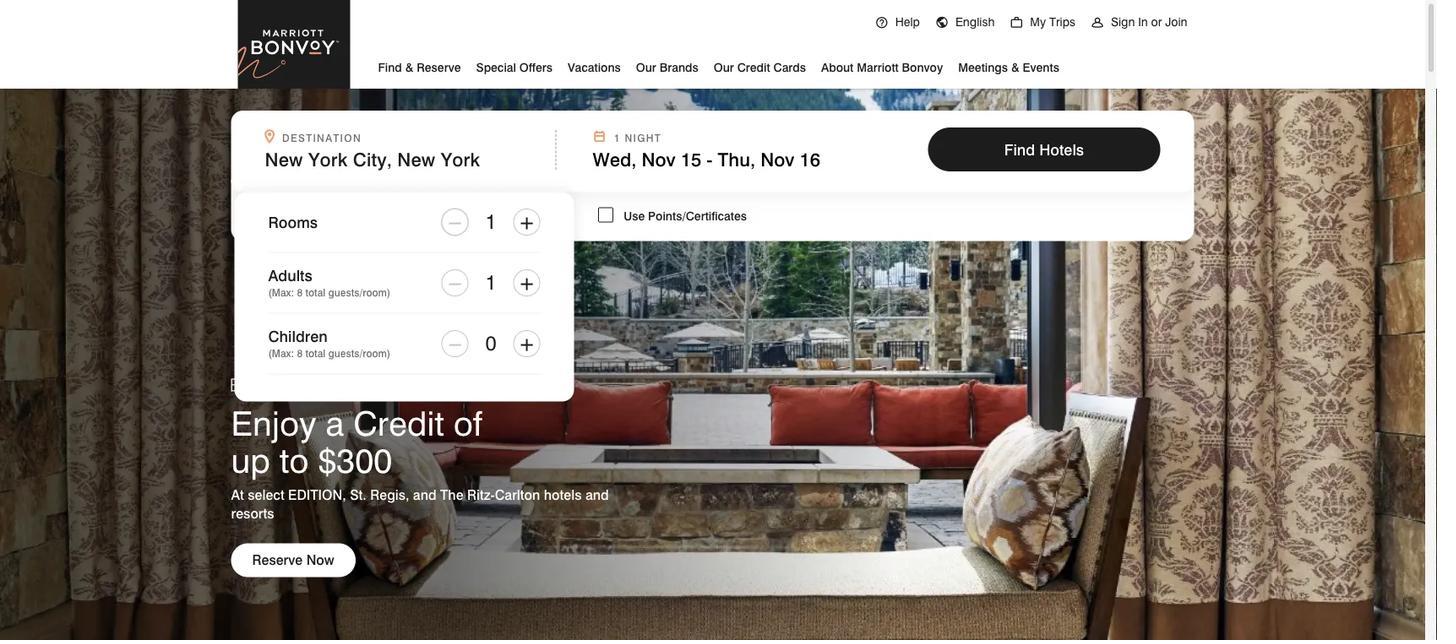 Task type: vqa. For each thing, say whether or not it's contained in the screenshot.
row group for 2nd grid from right
no



Task type: locate. For each thing, give the bounding box(es) containing it.
1 nov from the left
[[642, 149, 676, 171]]

None search field
[[231, 111, 1195, 402]]

guests/room) inside adults (max: 8 total guests/room)
[[328, 287, 391, 299]]

and
[[413, 487, 437, 504], [586, 487, 609, 504]]

Destination text field
[[265, 149, 524, 171]]

15
[[681, 149, 702, 171]]

reserve now link
[[231, 544, 356, 578]]

reserve
[[417, 60, 461, 75], [252, 552, 303, 569]]

find & reserve button
[[378, 54, 461, 79]]

0 vertical spatial guests/room)
[[328, 287, 391, 299]]

total down adults
[[306, 287, 326, 299]]

0 vertical spatial total
[[306, 287, 326, 299]]

0
[[486, 331, 497, 355]]

0 vertical spatial reserve
[[417, 60, 461, 75]]

to
[[280, 441, 309, 481]]

minus image down destination field
[[448, 212, 463, 232]]

our right brands
[[714, 60, 734, 75]]

vacations button
[[568, 54, 621, 79]]

2 8 from the top
[[297, 348, 303, 360]]

meetings
[[959, 60, 1009, 75]]

2 plus image from the top
[[519, 273, 535, 293]]

round image inside help link
[[876, 16, 889, 30]]

round image left sign
[[1091, 16, 1105, 30]]

ritz-
[[468, 487, 495, 504]]

regis,
[[370, 487, 409, 504]]

2 total from the top
[[306, 348, 326, 360]]

round image inside english button
[[936, 16, 949, 30]]

1 horizontal spatial reserve
[[417, 60, 461, 75]]

find for find hotels
[[1005, 140, 1036, 159]]

(max: for 0
[[268, 348, 294, 360]]

8 down adults
[[297, 287, 303, 299]]

plus image for 2nd minus image from the top
[[519, 273, 535, 293]]

0 vertical spatial find
[[378, 60, 402, 75]]

1 vertical spatial guests/room)
[[328, 348, 391, 360]]

credit right a
[[354, 404, 444, 444]]

total
[[306, 287, 326, 299], [306, 348, 326, 360]]

our brands
[[636, 60, 699, 75]]

and right hotels
[[586, 487, 609, 504]]

1 8 from the top
[[297, 287, 303, 299]]

our brands button
[[636, 54, 699, 79]]

find
[[378, 60, 402, 75], [1005, 140, 1036, 159]]

my
[[1031, 15, 1047, 29]]

(max: down adults
[[268, 287, 294, 299]]

1 vertical spatial (max:
[[268, 348, 294, 360]]

credit left cards
[[738, 60, 771, 75]]

0 vertical spatial (max:
[[268, 287, 294, 299]]

0 horizontal spatial nov
[[642, 149, 676, 171]]

total inside adults (max: 8 total guests/room)
[[306, 287, 326, 299]]

0 horizontal spatial round image
[[876, 16, 889, 30]]

guests/room) inside the children (max: 8 total guests/room)
[[328, 348, 391, 360]]

minus image
[[448, 212, 463, 232], [448, 273, 463, 293]]

our for our credit cards
[[714, 60, 734, 75]]

reserve left special at the left
[[417, 60, 461, 75]]

1 vertical spatial 8
[[297, 348, 303, 360]]

find inside the find hotels button
[[1005, 140, 1036, 159]]

my trips button
[[1003, 0, 1084, 44]]

nov
[[642, 149, 676, 171], [761, 149, 795, 171]]

our
[[636, 60, 657, 75], [714, 60, 734, 75]]

plus image
[[519, 212, 535, 232], [519, 273, 535, 293]]

special
[[476, 60, 517, 75]]

find inside find & reserve dropdown button
[[378, 60, 402, 75]]

guests/room) for 1
[[328, 287, 391, 299]]

guests/room) up a
[[328, 348, 391, 360]]

at
[[231, 487, 244, 504]]

round image
[[1011, 16, 1024, 30]]

2 round image from the left
[[936, 16, 949, 30]]

2 nov from the left
[[761, 149, 795, 171]]

$300
[[318, 441, 392, 481]]

1 our from the left
[[636, 60, 657, 75]]

1 guests/room) from the top
[[328, 287, 391, 299]]

0 horizontal spatial credit
[[354, 404, 444, 444]]

2 horizontal spatial round image
[[1091, 16, 1105, 30]]

find for find & reserve
[[378, 60, 402, 75]]

1 horizontal spatial our
[[714, 60, 734, 75]]

0 vertical spatial 8
[[297, 287, 303, 299]]

destination field
[[265, 149, 546, 171]]

1 & from the left
[[405, 60, 414, 75]]

nov down the night
[[642, 149, 676, 171]]

about marriott bonvoy button
[[822, 54, 944, 79]]

2 minus image from the top
[[448, 273, 463, 293]]

carlton
[[495, 487, 540, 504]]

minus image up minus icon
[[448, 273, 463, 293]]

total for 0
[[306, 348, 326, 360]]

1 plus image from the top
[[519, 212, 535, 232]]

8 down children
[[297, 348, 303, 360]]

guests/room) for 0
[[328, 348, 391, 360]]

plus image
[[519, 334, 535, 354]]

1 horizontal spatial and
[[586, 487, 609, 504]]

8 inside the children (max: 8 total guests/room)
[[297, 348, 303, 360]]

1
[[614, 132, 621, 145], [265, 209, 272, 224], [313, 209, 320, 224], [486, 209, 497, 233], [486, 270, 497, 294]]

&
[[405, 60, 414, 75], [1012, 60, 1020, 75]]

and left the
[[413, 487, 437, 504]]

1 horizontal spatial round image
[[936, 16, 949, 30]]

(max: inside adults (max: 8 total guests/room)
[[268, 287, 294, 299]]

1 horizontal spatial nov
[[761, 149, 795, 171]]

(max: inside the children (max: 8 total guests/room)
[[268, 348, 294, 360]]

1 room, 1 guest button
[[265, 207, 374, 225]]

0 vertical spatial plus image
[[519, 212, 535, 232]]

2 (max: from the top
[[268, 348, 294, 360]]

1 inside 1 night wed, nov 15 - thu, nov 16
[[614, 132, 621, 145]]

& for meetings
[[1012, 60, 1020, 75]]

1 round image from the left
[[876, 16, 889, 30]]

1 (max: from the top
[[268, 287, 294, 299]]

3 round image from the left
[[1091, 16, 1105, 30]]

1 vertical spatial plus image
[[519, 273, 535, 293]]

round image
[[876, 16, 889, 30], [936, 16, 949, 30], [1091, 16, 1105, 30]]

1 vertical spatial minus image
[[448, 273, 463, 293]]

2 & from the left
[[1012, 60, 1020, 75]]

select
[[248, 487, 285, 504]]

1 total from the top
[[306, 287, 326, 299]]

round image left help
[[876, 16, 889, 30]]

8 inside adults (max: 8 total guests/room)
[[297, 287, 303, 299]]

adults
[[268, 266, 313, 284]]

0 horizontal spatial our
[[636, 60, 657, 75]]

credit
[[738, 60, 771, 75], [354, 404, 444, 444]]

total inside the children (max: 8 total guests/room)
[[306, 348, 326, 360]]

(max:
[[268, 287, 294, 299], [268, 348, 294, 360]]

(max: down children
[[268, 348, 294, 360]]

guests/room) up the children (max: 8 total guests/room)
[[328, 287, 391, 299]]

1 vertical spatial total
[[306, 348, 326, 360]]

8 for 0
[[297, 348, 303, 360]]

1 vertical spatial find
[[1005, 140, 1036, 159]]

room,
[[275, 209, 310, 224]]

1 horizontal spatial credit
[[738, 60, 771, 75]]

8
[[297, 287, 303, 299], [297, 348, 303, 360]]

our for our brands
[[636, 60, 657, 75]]

our credit cards link
[[714, 54, 806, 79]]

0 horizontal spatial &
[[405, 60, 414, 75]]

edition,
[[288, 487, 346, 504]]

0 vertical spatial minus image
[[448, 212, 463, 232]]

round image left english at the top right of page
[[936, 16, 949, 30]]

1 minus image from the top
[[448, 212, 463, 232]]

special offers button
[[476, 54, 553, 79]]

0 horizontal spatial and
[[413, 487, 437, 504]]

up
[[231, 441, 271, 481]]

0 horizontal spatial reserve
[[252, 552, 303, 569]]

points/certificates
[[648, 209, 747, 223]]

nov left 16
[[761, 149, 795, 171]]

total down children
[[306, 348, 326, 360]]

night
[[625, 132, 662, 145]]

reserve left now on the bottom left
[[252, 552, 303, 569]]

1 horizontal spatial &
[[1012, 60, 1020, 75]]

our inside dropdown button
[[636, 60, 657, 75]]

total for 1
[[306, 287, 326, 299]]

guests/room)
[[328, 287, 391, 299], [328, 348, 391, 360]]

2 guests/room) from the top
[[328, 348, 391, 360]]

0 horizontal spatial find
[[378, 60, 402, 75]]

our left brands
[[636, 60, 657, 75]]

round image inside sign in or join dropdown button
[[1091, 16, 1105, 30]]

wed,
[[593, 149, 637, 171]]

2 our from the left
[[714, 60, 734, 75]]

round image for english
[[936, 16, 949, 30]]

bonvoy
[[902, 60, 944, 75]]

1 night wed, nov 15 - thu, nov 16
[[593, 132, 821, 171]]

1 horizontal spatial find
[[1005, 140, 1036, 159]]

hotels
[[1040, 140, 1085, 159]]

1 vertical spatial credit
[[354, 404, 444, 444]]



Task type: describe. For each thing, give the bounding box(es) containing it.
about
[[822, 60, 854, 75]]

1 and from the left
[[413, 487, 437, 504]]

or
[[1152, 15, 1163, 29]]

destination
[[282, 132, 362, 145]]

vacations
[[568, 60, 621, 75]]

thu,
[[718, 149, 756, 171]]

meetings & events
[[959, 60, 1060, 75]]

hotels
[[544, 487, 582, 504]]

sign in or join button
[[1084, 0, 1196, 44]]

help link
[[868, 0, 928, 44]]

events
[[1023, 60, 1060, 75]]

children (max: 8 total guests/room)
[[268, 327, 391, 360]]

0 vertical spatial credit
[[738, 60, 771, 75]]

none search field containing 1
[[231, 111, 1195, 402]]

rooms
[[268, 213, 318, 231]]

about marriott bonvoy
[[822, 60, 944, 75]]

cards
[[774, 60, 806, 75]]

minus image
[[448, 334, 463, 354]]

st.
[[350, 487, 367, 504]]

marriott
[[857, 60, 899, 75]]

1 room, 1 guest
[[265, 209, 354, 224]]

now
[[307, 552, 335, 569]]

use points/certificates
[[624, 209, 747, 223]]

enjoy
[[231, 404, 317, 444]]

plus image for 2nd minus image from the bottom of the search box containing 1
[[519, 212, 535, 232]]

reserve now
[[252, 552, 335, 569]]

use
[[624, 209, 645, 223]]

(max: for 1
[[268, 287, 294, 299]]

our credit cards
[[714, 60, 806, 75]]

round image for help
[[876, 16, 889, 30]]

1 vertical spatial reserve
[[252, 552, 303, 569]]

guest
[[323, 209, 354, 224]]

in
[[1139, 15, 1149, 29]]

a
[[326, 404, 344, 444]]

8 for 1
[[297, 287, 303, 299]]

brands
[[660, 60, 699, 75]]

english button
[[928, 0, 1003, 44]]

sign
[[1112, 15, 1136, 29]]

marriott bonvoy escape to luxury logo image
[[231, 342, 400, 392]]

16
[[800, 149, 821, 171]]

my trips
[[1031, 15, 1076, 29]]

trips
[[1050, 15, 1076, 29]]

join
[[1166, 15, 1188, 29]]

enjoy a credit of up to $300 at select edition, st. regis, and the ritz-carlton hotels and resorts
[[231, 404, 609, 522]]

of
[[454, 404, 482, 444]]

meetings & events button
[[959, 54, 1060, 79]]

-
[[707, 149, 713, 171]]

find & reserve
[[378, 60, 461, 75]]

offers
[[520, 60, 553, 75]]

the
[[440, 487, 464, 504]]

find hotels button
[[929, 128, 1161, 172]]

credit inside enjoy a credit of up to $300 at select edition, st. regis, and the ritz-carlton hotels and resorts
[[354, 404, 444, 444]]

special offers
[[476, 60, 553, 75]]

help
[[896, 15, 921, 29]]

round image for sign in or join
[[1091, 16, 1105, 30]]

sign in or join
[[1112, 15, 1188, 29]]

find hotels
[[1005, 140, 1085, 159]]

adults (max: 8 total guests/room)
[[268, 266, 391, 299]]

2 and from the left
[[586, 487, 609, 504]]

english
[[956, 15, 995, 29]]

reserve inside dropdown button
[[417, 60, 461, 75]]

children
[[268, 327, 328, 345]]

resorts
[[231, 506, 274, 522]]

& for find
[[405, 60, 414, 75]]



